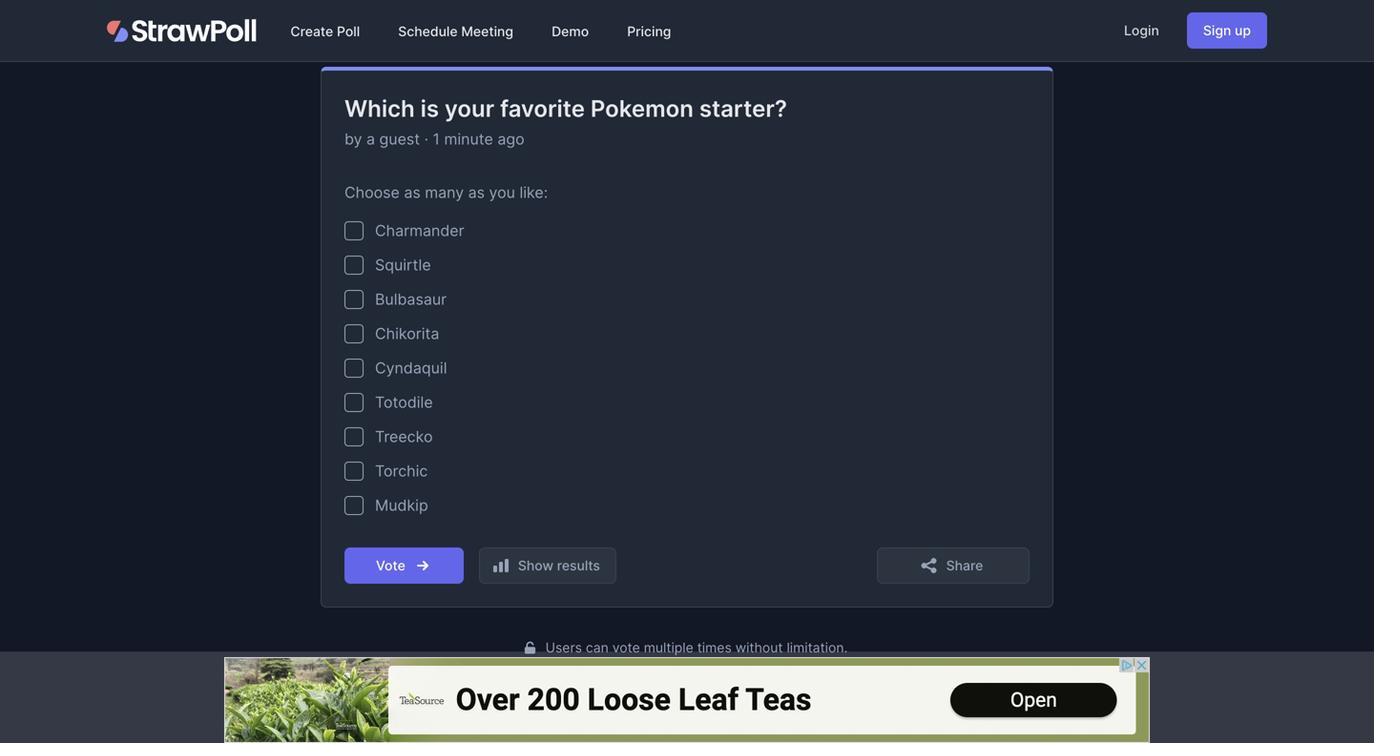 Task type: locate. For each thing, give the bounding box(es) containing it.
1 horizontal spatial as
[[468, 183, 485, 202]]

vote
[[376, 558, 405, 574]]

ad element
[[224, 0, 1150, 36], [224, 658, 1150, 743], [224, 688, 1150, 743]]

Totodile checkbox
[[345, 393, 364, 412]]

sign up link
[[1187, 12, 1267, 49]]

2 as from the left
[[468, 183, 485, 202]]

torchic
[[375, 462, 428, 481]]

which is your favorite pokemon starter? by a guest · 1 minute ago
[[345, 94, 787, 148]]

favorite
[[500, 94, 585, 123]]

results
[[557, 558, 600, 574]]

0 horizontal spatial as
[[404, 183, 421, 202]]

your
[[445, 94, 494, 123]]

can
[[586, 640, 609, 656]]

poll
[[337, 23, 360, 40]]

demo
[[552, 23, 589, 40]]

Torchic checkbox
[[345, 462, 364, 481]]

show results
[[518, 558, 600, 574]]

vote
[[612, 640, 640, 656]]

·
[[424, 130, 429, 148]]

totodile
[[375, 393, 433, 412]]

as
[[404, 183, 421, 202], [468, 183, 485, 202]]

many
[[425, 183, 464, 202]]

bulbasaur
[[375, 290, 447, 309]]

as left 'you'
[[468, 183, 485, 202]]

demo link
[[548, 0, 593, 61]]

limitation.
[[787, 640, 848, 656]]

pokemon
[[591, 94, 694, 123]]

squirtle
[[375, 256, 431, 274]]

without
[[736, 640, 783, 656]]

choose
[[345, 183, 400, 202]]

times
[[697, 640, 732, 656]]

as left many
[[404, 183, 421, 202]]

1 ad element from the top
[[224, 0, 1150, 36]]

which
[[345, 94, 415, 123]]

Chikorita checkbox
[[345, 324, 364, 344]]

create poll
[[290, 23, 360, 40]]

Cyndaquil checkbox
[[345, 359, 364, 378]]

users can vote multiple times without limitation.
[[546, 640, 848, 656]]

users
[[546, 640, 582, 656]]

choose as many as you like:
[[345, 183, 548, 202]]

1 as from the left
[[404, 183, 421, 202]]

Treecko checkbox
[[345, 428, 364, 447]]

charmander
[[375, 221, 464, 240]]

Charmander checkbox
[[345, 221, 364, 240]]

login link
[[1108, 12, 1176, 49]]

Bulbasaur checkbox
[[345, 290, 364, 309]]



Task type: vqa. For each thing, say whether or not it's contained in the screenshot.
'What'
no



Task type: describe. For each thing, give the bounding box(es) containing it.
share button
[[877, 548, 1030, 584]]

vote button
[[345, 548, 464, 584]]

up
[[1235, 22, 1251, 39]]

like:
[[520, 183, 548, 202]]

show results link
[[479, 548, 616, 584]]

by
[[345, 130, 362, 148]]

pricing link
[[623, 0, 675, 61]]

3 ad element from the top
[[224, 688, 1150, 743]]

strawpoll image
[[107, 19, 256, 42]]

a
[[366, 130, 375, 148]]

create poll link
[[287, 0, 364, 61]]

1
[[433, 130, 440, 148]]

strawpoll link
[[107, 0, 264, 61]]

meeting
[[461, 23, 513, 40]]

mudkip
[[375, 496, 428, 515]]

starter?
[[699, 94, 787, 123]]

schedule meeting link
[[394, 0, 517, 61]]

cyndaquil
[[375, 359, 447, 377]]

create
[[290, 23, 333, 40]]

you
[[489, 183, 515, 202]]

chikorita
[[375, 324, 439, 343]]

Squirtle checkbox
[[345, 256, 364, 275]]

is
[[421, 94, 439, 123]]

login
[[1124, 22, 1159, 39]]

sign
[[1203, 22, 1231, 39]]

treecko
[[375, 428, 433, 446]]

show
[[518, 558, 554, 574]]

Mudkip checkbox
[[345, 496, 364, 515]]

2 ad element from the top
[[224, 658, 1150, 743]]

schedule
[[398, 23, 458, 40]]

pricing
[[627, 23, 671, 40]]

minute
[[444, 130, 493, 148]]

multiple
[[644, 640, 694, 656]]

ago
[[498, 130, 525, 148]]

schedule meeting
[[398, 23, 513, 40]]

sign up
[[1203, 22, 1251, 39]]

guest
[[379, 130, 420, 148]]

share
[[946, 558, 983, 574]]



